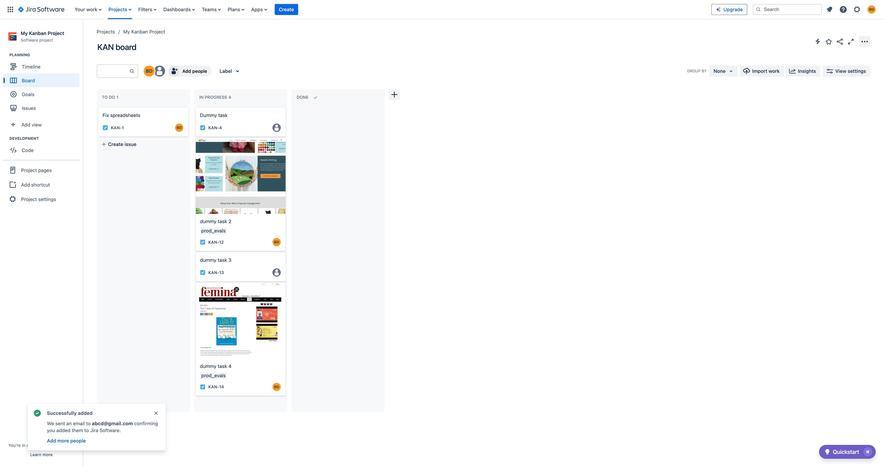 Task type: vqa. For each thing, say whether or not it's contained in the screenshot.
heading
yes



Task type: describe. For each thing, give the bounding box(es) containing it.
goal image
[[10, 91, 17, 98]]

import image
[[743, 67, 751, 75]]

1 horizontal spatial list
[[824, 3, 881, 16]]

sidebar navigation image
[[75, 28, 91, 41]]

group for development icon
[[3, 136, 83, 159]]

Search field
[[753, 4, 823, 15]]

notifications image
[[826, 5, 834, 14]]

search image
[[756, 7, 762, 12]]

1 task image from the top
[[200, 240, 206, 245]]

create issue image
[[191, 103, 199, 111]]

sidebar element
[[0, 19, 83, 468]]

Search this board text field
[[97, 65, 129, 77]]

to do element
[[102, 95, 120, 100]]

development image
[[1, 135, 9, 143]]

task image for create issue image
[[200, 125, 206, 131]]

planning image
[[1, 51, 9, 59]]

2 task image from the top
[[200, 270, 206, 276]]

help image
[[840, 5, 848, 14]]

more actions image
[[861, 38, 870, 46]]

in progress element
[[199, 95, 233, 100]]

automations menu button icon image
[[814, 37, 823, 46]]

create issue image
[[94, 103, 102, 111]]

3 task image from the top
[[200, 385, 206, 390]]



Task type: locate. For each thing, give the bounding box(es) containing it.
list item
[[275, 0, 298, 19]]

0 horizontal spatial list
[[71, 0, 712, 19]]

task image down to do element at the left top
[[103, 125, 108, 131]]

jira software image
[[18, 5, 64, 14], [18, 5, 64, 14]]

0 vertical spatial task image
[[200, 240, 206, 245]]

dismiss quickstart image
[[863, 447, 874, 458]]

1 task image from the left
[[103, 125, 108, 131]]

0 vertical spatial group
[[3, 52, 83, 117]]

1 vertical spatial heading
[[9, 136, 83, 141]]

success image
[[33, 410, 41, 418]]

heading for group related to planning image
[[9, 52, 83, 58]]

2 heading from the top
[[9, 136, 83, 141]]

None search field
[[753, 4, 823, 15]]

0 horizontal spatial task image
[[103, 125, 108, 131]]

2 vertical spatial task image
[[200, 385, 206, 390]]

check image
[[824, 448, 832, 457]]

1 heading from the top
[[9, 52, 83, 58]]

2 vertical spatial group
[[3, 160, 80, 209]]

settings image
[[854, 5, 862, 14]]

0 vertical spatial heading
[[9, 52, 83, 58]]

list
[[71, 0, 712, 19], [824, 3, 881, 16]]

create column image
[[391, 91, 399, 99]]

group for planning image
[[3, 52, 83, 117]]

task image
[[200, 240, 206, 245], [200, 270, 206, 276], [200, 385, 206, 390]]

enter full screen image
[[847, 38, 856, 46]]

task image for create issue icon
[[103, 125, 108, 131]]

add people image
[[170, 67, 178, 75]]

banner
[[0, 0, 885, 19]]

group
[[3, 52, 83, 117], [3, 136, 83, 159], [3, 160, 80, 209]]

heading for group corresponding to development icon
[[9, 136, 83, 141]]

appswitcher icon image
[[6, 5, 15, 14]]

view settings image
[[826, 67, 835, 75]]

1 vertical spatial task image
[[200, 270, 206, 276]]

dismiss image
[[153, 411, 159, 416]]

task image down in progress element
[[200, 125, 206, 131]]

1 vertical spatial group
[[3, 136, 83, 159]]

primary element
[[4, 0, 712, 19]]

star kan board image
[[825, 38, 834, 46]]

task image
[[103, 125, 108, 131], [200, 125, 206, 131]]

1 horizontal spatial task image
[[200, 125, 206, 131]]

2 task image from the left
[[200, 125, 206, 131]]

your profile and settings image
[[868, 5, 877, 14]]

heading
[[9, 52, 83, 58], [9, 136, 83, 141]]



